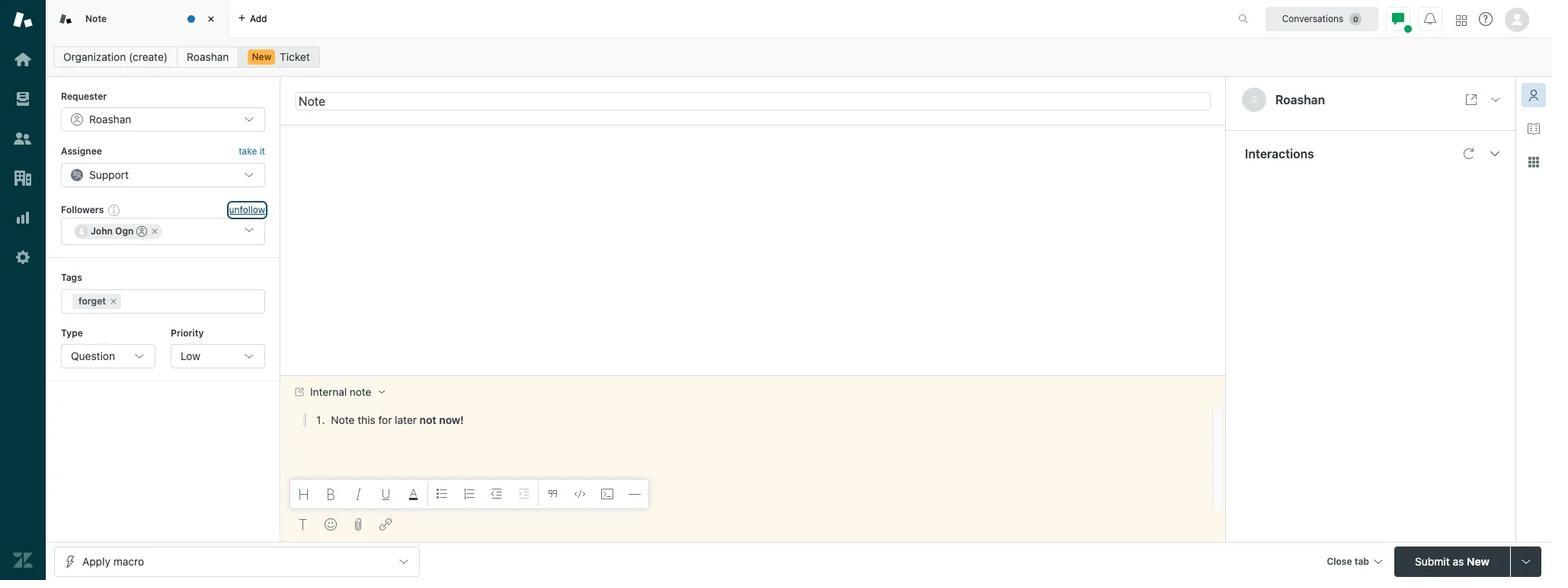 Task type: locate. For each thing, give the bounding box(es) containing it.
2 vertical spatial roashan
[[89, 113, 131, 126]]

info on adding followers image
[[108, 204, 121, 216]]

Internal note composer text field
[[288, 409, 1208, 441]]

roashan right user image
[[1276, 93, 1325, 107]]

internal note button
[[281, 377, 397, 409]]

ticket
[[280, 50, 310, 63]]

1 vertical spatial note
[[331, 414, 355, 427]]

tags
[[61, 272, 82, 284]]

note
[[350, 386, 371, 399]]

1 horizontal spatial roashan
[[187, 50, 229, 63]]

roashan down close icon
[[187, 50, 229, 63]]

notifications image
[[1424, 13, 1436, 25]]

organizations image
[[13, 168, 33, 188]]

zendesk products image
[[1456, 15, 1467, 26]]

roashan inside requester element
[[89, 113, 131, 126]]

roashan
[[187, 50, 229, 63], [1276, 93, 1325, 107], [89, 113, 131, 126]]

0 horizontal spatial new
[[252, 51, 272, 62]]

1 vertical spatial new
[[1467, 555, 1490, 568]]

note this for later not now!
[[331, 414, 464, 427]]

later
[[395, 414, 417, 427]]

unfollow
[[229, 204, 265, 216]]

new inside the secondary element
[[252, 51, 272, 62]]

new right as
[[1467, 555, 1490, 568]]

note left this
[[331, 414, 355, 427]]

1 horizontal spatial new
[[1467, 555, 1490, 568]]

add attachment image
[[352, 519, 364, 531]]

note for note
[[85, 13, 107, 24]]

organization (create)
[[63, 50, 168, 63]]

2 horizontal spatial roashan
[[1276, 93, 1325, 107]]

1 vertical spatial roashan
[[1276, 93, 1325, 107]]

new
[[252, 51, 272, 62], [1467, 555, 1490, 568]]

john ogn option
[[74, 224, 163, 239]]

views image
[[13, 89, 33, 109]]

roashan down requester
[[89, 113, 131, 126]]

main element
[[0, 0, 46, 581]]

note up the organization
[[85, 13, 107, 24]]

submit
[[1415, 555, 1450, 568]]

format text image
[[297, 519, 309, 531]]

zendesk image
[[13, 551, 33, 571]]

new left ticket
[[252, 51, 272, 62]]

headings image
[[298, 488, 310, 501]]

john ogn
[[91, 226, 134, 237]]

0 horizontal spatial roashan
[[89, 113, 131, 126]]

close image
[[203, 11, 219, 27]]

assignee
[[61, 146, 102, 157]]

this
[[358, 414, 375, 427]]

0 horizontal spatial note
[[85, 13, 107, 24]]

0 vertical spatial roashan
[[187, 50, 229, 63]]

reporting image
[[13, 208, 33, 228]]

underline (cmd u) image
[[380, 488, 392, 501]]

note tab
[[46, 0, 229, 38]]

0 vertical spatial new
[[252, 51, 272, 62]]

note inside tab
[[85, 13, 107, 24]]

increase indent (cmd ]) image
[[518, 488, 530, 501]]

code span (ctrl shift 5) image
[[574, 488, 586, 501]]

0 vertical spatial note
[[85, 13, 107, 24]]

user image
[[1251, 96, 1257, 104]]

horizontal rule (cmd shift l) image
[[629, 488, 641, 501]]

button displays agent's chat status as online. image
[[1392, 13, 1404, 25]]

take it button
[[239, 144, 265, 160]]

question
[[71, 350, 115, 363]]

roashan inside roashan link
[[187, 50, 229, 63]]

bold (cmd b) image
[[325, 488, 338, 501]]

followers
[[61, 204, 104, 215]]

customers image
[[13, 129, 33, 149]]

close
[[1327, 556, 1352, 567]]

note inside text box
[[331, 414, 355, 427]]

1 horizontal spatial note
[[331, 414, 355, 427]]

add
[[250, 13, 267, 24]]

assignee element
[[61, 163, 265, 187]]

organization
[[63, 50, 126, 63]]

support
[[89, 168, 129, 181]]

followers element
[[61, 218, 265, 245]]

italic (cmd i) image
[[353, 488, 365, 501]]

note
[[85, 13, 107, 24], [331, 414, 355, 427]]

submit as new
[[1415, 555, 1490, 568]]

internal note
[[310, 386, 371, 399]]

question button
[[61, 344, 155, 369]]

note for note this for later not now!
[[331, 414, 355, 427]]

(create)
[[129, 50, 168, 63]]

conversations
[[1282, 13, 1344, 24]]

close tab button
[[1320, 547, 1388, 580]]

minimize composer image
[[747, 370, 759, 382]]



Task type: describe. For each thing, give the bounding box(es) containing it.
internal
[[310, 386, 347, 399]]

ogn
[[115, 226, 134, 237]]

requester element
[[61, 108, 265, 132]]

remove image
[[109, 297, 118, 306]]

priority
[[171, 327, 204, 339]]

tabs tab list
[[46, 0, 1222, 38]]

take
[[239, 146, 257, 157]]

macro
[[113, 555, 144, 568]]

code block (ctrl shift 6) image
[[601, 488, 613, 501]]

add link (cmd k) image
[[379, 519, 392, 531]]

remove image
[[150, 227, 160, 236]]

open image
[[1490, 94, 1502, 106]]

decrease indent (cmd [) image
[[491, 488, 503, 501]]

apply macro
[[82, 555, 144, 568]]

conversations button
[[1266, 6, 1378, 31]]

knowledge image
[[1528, 123, 1540, 135]]

numbered list (cmd shift 7) image
[[463, 488, 475, 501]]

customer context image
[[1528, 89, 1540, 101]]

apply
[[82, 555, 110, 568]]

forget
[[78, 295, 106, 307]]

tab
[[1355, 556, 1369, 567]]

type
[[61, 327, 83, 339]]

close tab
[[1327, 556, 1369, 567]]

interactions
[[1245, 147, 1314, 160]]

view more details image
[[1465, 94, 1478, 106]]

roashan link
[[177, 46, 239, 68]]

now!
[[439, 414, 464, 427]]

organization (create) button
[[53, 46, 178, 68]]

Subject field
[[296, 92, 1211, 110]]

low
[[181, 350, 200, 363]]

apps image
[[1528, 156, 1540, 168]]

take it
[[239, 146, 265, 157]]

low button
[[171, 344, 265, 369]]

displays possible ticket submission types image
[[1520, 556, 1532, 568]]

get started image
[[13, 50, 33, 69]]

user image
[[1250, 95, 1259, 104]]

zendesk support image
[[13, 10, 33, 30]]

insert emojis image
[[325, 519, 337, 531]]

user is an agent image
[[137, 226, 147, 237]]

add button
[[229, 0, 276, 37]]

requester
[[61, 91, 107, 102]]

secondary element
[[46, 42, 1552, 72]]

bulleted list (cmd shift 8) image
[[436, 488, 448, 501]]

john
[[91, 226, 113, 237]]

for
[[378, 414, 392, 427]]

quote (cmd shift 9) image
[[546, 488, 559, 501]]

as
[[1453, 555, 1464, 568]]

admin image
[[13, 248, 33, 267]]

unfollow button
[[229, 203, 265, 217]]

tarashultz49@gmail.com image
[[75, 226, 88, 238]]

get help image
[[1479, 12, 1493, 26]]

it
[[260, 146, 265, 157]]

not
[[420, 414, 436, 427]]



Task type: vqa. For each thing, say whether or not it's contained in the screenshot.
reply
no



